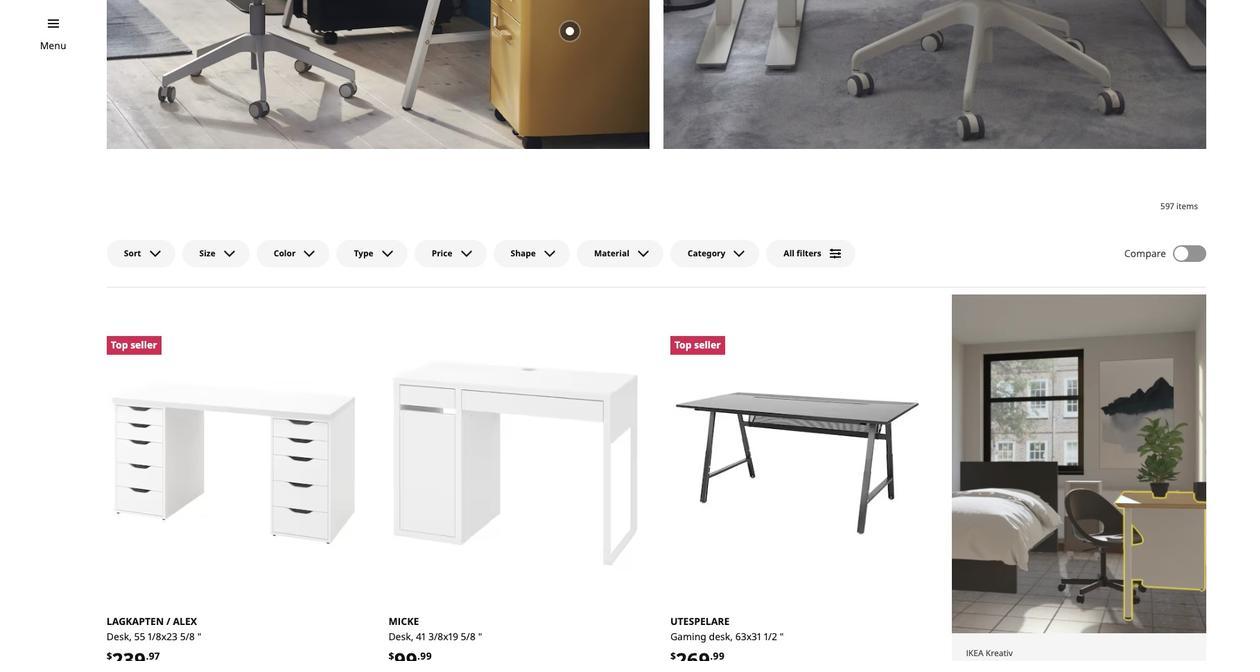 Task type: describe. For each thing, give the bounding box(es) containing it.
5/8 inside micke desk, 41 3/8x19 5/8 "
[[461, 630, 476, 643]]

seller for lagkapten
[[130, 339, 157, 352]]

/
[[166, 615, 170, 628]]

price
[[432, 248, 453, 260]]

ikea
[[967, 648, 984, 659]]

lagkapten / alex desk, 55 1/8x23 5/8 "
[[107, 615, 201, 643]]

shape button
[[494, 240, 570, 268]]

" for desk, 41 3/8x19 5/8 "
[[478, 630, 482, 643]]

3/8x19
[[429, 630, 458, 643]]

gaming
[[671, 630, 707, 643]]

" for gaming desk, 63x31 1/2 "
[[780, 630, 784, 643]]

41
[[416, 630, 426, 643]]

" inside lagkapten / alex desk, 55 1/8x23 5/8 "
[[198, 630, 201, 643]]

top seller for utespelare gaming desk, 63x31 1/2 "
[[675, 339, 721, 352]]

category
[[688, 248, 726, 260]]

alex
[[173, 615, 197, 628]]

sort
[[124, 248, 141, 260]]

material
[[594, 248, 630, 260]]

menu button
[[40, 38, 66, 53]]

filters
[[797, 248, 822, 260]]

utespelare
[[671, 615, 730, 628]]

a lit room with a workspace centered around a white trotten desk and a beige hattefjäll office chair with armrests. image
[[664, 0, 1207, 149]]

a light gray matchspel gaming chair stands at a utespelare gaming desk beside a golden-brown idåsen drawer unit on castors. image
[[107, 0, 650, 149]]

items
[[1177, 201, 1199, 213]]

micke desk, 41 3/8x19 5/8 "
[[389, 615, 482, 643]]

material button
[[577, 240, 664, 268]]

597 items
[[1161, 201, 1199, 213]]



Task type: locate. For each thing, give the bounding box(es) containing it.
desk,
[[107, 630, 132, 643], [389, 630, 414, 643]]

all filters
[[784, 248, 822, 260]]

top seller
[[111, 339, 157, 352], [675, 339, 721, 352]]

type button
[[337, 240, 408, 268]]

ikea kreativ
[[967, 648, 1013, 659]]

0 horizontal spatial top
[[111, 339, 128, 352]]

color button
[[256, 240, 330, 268]]

0 horizontal spatial desk,
[[107, 630, 132, 643]]

1/2
[[764, 630, 778, 643]]

1/8x23
[[148, 630, 178, 643]]

top for lagkapten / alex
[[111, 339, 128, 352]]

2 " from the left
[[780, 630, 784, 643]]

all
[[784, 248, 795, 260]]

" inside micke desk, 41 3/8x19 5/8 "
[[478, 630, 482, 643]]

shape
[[511, 248, 536, 260]]

3 " from the left
[[478, 630, 482, 643]]

1 horizontal spatial desk,
[[389, 630, 414, 643]]

1 top seller from the left
[[111, 339, 157, 352]]

top
[[111, 339, 128, 352], [675, 339, 692, 352]]

ikea kreativ link
[[953, 295, 1207, 662]]

5/8
[[180, 630, 195, 643], [461, 630, 476, 643]]

compare
[[1125, 247, 1167, 260]]

63x31
[[736, 630, 762, 643]]

1 horizontal spatial seller
[[694, 339, 721, 352]]

0 horizontal spatial top seller
[[111, 339, 157, 352]]

size
[[199, 248, 216, 260]]

all filters button
[[767, 240, 856, 268]]

" right 1/2
[[780, 630, 784, 643]]

type
[[354, 248, 374, 260]]

lagkapten
[[107, 615, 164, 628]]

1 seller from the left
[[130, 339, 157, 352]]

1 top from the left
[[111, 339, 128, 352]]

kreativ
[[986, 648, 1013, 659]]

1 horizontal spatial 5/8
[[461, 630, 476, 643]]

5/8 inside lagkapten / alex desk, 55 1/8x23 5/8 "
[[180, 630, 195, 643]]

" inside the utespelare gaming desk, 63x31 1/2 "
[[780, 630, 784, 643]]

desk, inside lagkapten / alex desk, 55 1/8x23 5/8 "
[[107, 630, 132, 643]]

top seller for lagkapten / alex desk, 55 1/8x23 5/8 "
[[111, 339, 157, 352]]

top for utespelare
[[675, 339, 692, 352]]

1 horizontal spatial top seller
[[675, 339, 721, 352]]

2 5/8 from the left
[[461, 630, 476, 643]]

2 top seller from the left
[[675, 339, 721, 352]]

desk, down micke
[[389, 630, 414, 643]]

price button
[[415, 240, 487, 268]]

0 horizontal spatial 5/8
[[180, 630, 195, 643]]

seller for utespelare
[[694, 339, 721, 352]]

1 " from the left
[[198, 630, 201, 643]]

1 horizontal spatial "
[[478, 630, 482, 643]]

" right 1/8x23
[[198, 630, 201, 643]]

1 5/8 from the left
[[180, 630, 195, 643]]

2 horizontal spatial "
[[780, 630, 784, 643]]

seller
[[130, 339, 157, 352], [694, 339, 721, 352]]

menu
[[40, 39, 66, 52]]

micke
[[389, 615, 419, 628]]

5/8 down alex
[[180, 630, 195, 643]]

2 top from the left
[[675, 339, 692, 352]]

utespelare gaming desk, 63x31 1/2 "
[[671, 615, 784, 643]]

"
[[198, 630, 201, 643], [780, 630, 784, 643], [478, 630, 482, 643]]

0 horizontal spatial seller
[[130, 339, 157, 352]]

0 horizontal spatial "
[[198, 630, 201, 643]]

size button
[[182, 240, 250, 268]]

category button
[[671, 240, 760, 268]]

desk, left 55
[[107, 630, 132, 643]]

2 seller from the left
[[694, 339, 721, 352]]

597
[[1161, 201, 1175, 213]]

55
[[134, 630, 145, 643]]

1 desk, from the left
[[107, 630, 132, 643]]

desk,
[[709, 630, 733, 643]]

" right 3/8x19
[[478, 630, 482, 643]]

5/8 right 3/8x19
[[461, 630, 476, 643]]

desk, inside micke desk, 41 3/8x19 5/8 "
[[389, 630, 414, 643]]

2 desk, from the left
[[389, 630, 414, 643]]

1 horizontal spatial top
[[675, 339, 692, 352]]

sort button
[[107, 240, 175, 268]]

color
[[274, 248, 296, 260]]



Task type: vqa. For each thing, say whether or not it's contained in the screenshot.
Workspace
no



